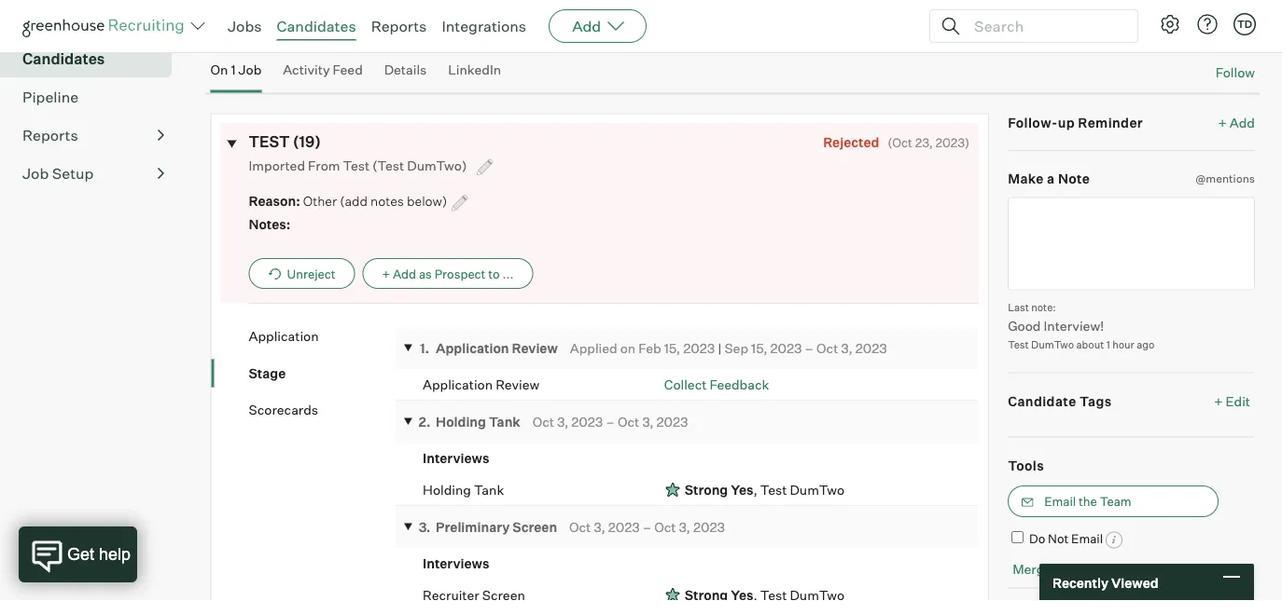 Task type: vqa. For each thing, say whether or not it's contained in the screenshot.
the 'Job Post Submitted'
no



Task type: describe. For each thing, give the bounding box(es) containing it.
reason:
[[249, 193, 300, 210]]

unreject
[[287, 267, 336, 282]]

candidates link for jobs link
[[277, 17, 356, 35]]

headline
[[249, 23, 301, 39]]

notes
[[371, 193, 404, 210]]

...
[[503, 267, 514, 282]]

1 15, from the left
[[664, 341, 681, 357]]

dumtwo inside "last note: good interview! test dumtwo               about 1 hour               ago"
[[1031, 339, 1074, 352]]

a for add
[[239, 23, 246, 39]]

oct down strong yes icon
[[654, 520, 676, 536]]

scorecards link
[[249, 402, 395, 420]]

setup
[[52, 165, 94, 184]]

the
[[1079, 495, 1097, 510]]

prospect
[[435, 267, 486, 282]]

1 vertical spatial reports
[[22, 127, 78, 145]]

+ add as prospect to ...
[[382, 267, 514, 282]]

add inside "link"
[[1230, 115, 1255, 131]]

3.
[[419, 520, 431, 536]]

application link
[[249, 328, 395, 346]]

do
[[1029, 532, 1045, 547]]

0 vertical spatial tank
[[489, 415, 521, 431]]

interview!
[[1044, 318, 1104, 334]]

email the team
[[1044, 495, 1132, 510]]

integrations link
[[442, 17, 527, 35]]

add button
[[549, 9, 647, 43]]

holding tank
[[423, 483, 504, 499]]

– for 3. preliminary screen oct 3, 2023 – oct 3, 2023
[[643, 520, 652, 536]]

last note: good interview! test dumtwo               about 1 hour               ago
[[1008, 302, 1155, 352]]

stage link
[[249, 365, 395, 383]]

recently
[[1053, 575, 1109, 591]]

viewed
[[1112, 575, 1159, 591]]

+ for + edit
[[1215, 394, 1223, 410]]

linkedin link
[[448, 62, 501, 89]]

,
[[754, 483, 758, 499]]

edit
[[1226, 394, 1251, 410]]

jobs
[[228, 17, 262, 35]]

notes:
[[249, 217, 291, 233]]

about
[[1077, 339, 1104, 352]]

1.
[[420, 341, 429, 357]]

up
[[1058, 115, 1075, 131]]

sourcing
[[22, 12, 86, 31]]

rejected (oct 23, 2023)
[[823, 134, 970, 151]]

details link
[[384, 62, 427, 89]]

0 vertical spatial holding
[[436, 415, 486, 431]]

other
[[303, 193, 337, 210]]

screen
[[513, 520, 557, 536]]

ago
[[1137, 339, 1155, 352]]

application up application review
[[436, 341, 509, 357]]

application for application
[[249, 329, 319, 345]]

scorecards
[[249, 403, 318, 419]]

1 vertical spatial email
[[1071, 532, 1103, 547]]

on
[[210, 62, 228, 78]]

td button
[[1234, 13, 1256, 35]]

last
[[1008, 302, 1029, 314]]

sourcing link
[[22, 10, 164, 32]]

a for make
[[1047, 171, 1055, 187]]

candidate
[[1080, 562, 1141, 578]]

application for application review
[[423, 377, 493, 394]]

applied
[[570, 341, 617, 357]]

candidates inside candidates link
[[22, 50, 105, 69]]

do not email
[[1029, 532, 1103, 547]]

– for 2. holding tank oct 3, 2023 – oct 3, 2023
[[606, 415, 615, 431]]

merge this candidate link
[[1013, 562, 1141, 578]]

add a headline
[[210, 23, 301, 39]]

0 vertical spatial test
[[343, 158, 370, 174]]

activity feed
[[283, 62, 363, 78]]

stage
[[249, 366, 286, 382]]

candidates link for sourcing "link"
[[22, 48, 164, 71]]

0 horizontal spatial dumtwo
[[790, 483, 845, 499]]

3. preliminary screen oct 3, 2023 – oct 3, 2023
[[419, 520, 725, 536]]

strong yes , test dumtwo
[[685, 483, 845, 499]]

test
[[249, 133, 290, 151]]

0 vertical spatial review
[[512, 341, 558, 357]]

test inside "last note: good interview! test dumtwo               about 1 hour               ago"
[[1008, 339, 1029, 352]]

on
[[620, 341, 636, 357]]

good
[[1008, 318, 1041, 334]]

not
[[1048, 532, 1069, 547]]

team
[[1100, 495, 1132, 510]]

+ edit
[[1215, 394, 1251, 410]]

make
[[1008, 171, 1044, 187]]

configure image
[[1159, 13, 1182, 35]]

test (19)
[[249, 133, 321, 151]]

greenhouse recruiting image
[[22, 15, 190, 37]]

0 horizontal spatial job
[[22, 165, 49, 184]]

oct right sep
[[817, 341, 838, 357]]

details
[[384, 62, 427, 78]]

(add
[[340, 193, 368, 210]]

dumtwo)
[[407, 158, 467, 174]]

hour
[[1113, 339, 1135, 352]]



Task type: locate. For each thing, give the bounding box(es) containing it.
merge this candidate
[[1013, 562, 1141, 578]]

dumtwo right ','
[[790, 483, 845, 499]]

1 horizontal spatial job
[[239, 62, 262, 78]]

td
[[1237, 18, 1253, 30]]

candidates link down greenhouse recruiting "image"
[[22, 48, 164, 71]]

0 horizontal spatial –
[[606, 415, 615, 431]]

sep
[[725, 341, 749, 357]]

interviews up holding tank
[[423, 451, 489, 467]]

pipeline
[[22, 88, 79, 107]]

interviews
[[423, 451, 489, 467], [423, 557, 489, 573]]

1 horizontal spatial 15,
[[751, 341, 768, 357]]

imported
[[249, 158, 305, 174]]

tank down application review
[[489, 415, 521, 431]]

tags
[[1080, 394, 1112, 410]]

(19)
[[293, 133, 321, 151]]

make a note
[[1008, 171, 1090, 187]]

note
[[1058, 171, 1090, 187]]

email left the at the right bottom
[[1044, 495, 1076, 510]]

+ add link
[[1218, 114, 1255, 132]]

unreject button
[[249, 259, 355, 290]]

a left headline
[[239, 23, 246, 39]]

1 horizontal spatial test
[[761, 483, 787, 499]]

reports up details
[[371, 17, 427, 35]]

23,
[[915, 135, 933, 150]]

oct
[[817, 341, 838, 357], [533, 415, 554, 431], [618, 415, 639, 431], [569, 520, 591, 536], [654, 520, 676, 536]]

review up 2. holding tank oct 3, 2023 – oct 3, 2023
[[496, 377, 540, 394]]

0 vertical spatial candidates link
[[277, 17, 356, 35]]

activity feed link
[[283, 62, 363, 89]]

candidates down sourcing
[[22, 50, 105, 69]]

jobs link
[[228, 17, 262, 35]]

candidates
[[277, 17, 356, 35], [22, 50, 105, 69]]

tank
[[489, 415, 521, 431], [474, 483, 504, 499]]

15,
[[664, 341, 681, 357], [751, 341, 768, 357]]

recently viewed
[[1053, 575, 1159, 591]]

test down good
[[1008, 339, 1029, 352]]

2023)
[[936, 135, 970, 150]]

feed
[[333, 62, 363, 78]]

job
[[239, 62, 262, 78], [22, 165, 49, 184]]

1 vertical spatial job
[[22, 165, 49, 184]]

0 horizontal spatial a
[[239, 23, 246, 39]]

None text field
[[1008, 198, 1255, 291]]

3,
[[841, 341, 853, 357], [557, 415, 569, 431], [642, 415, 654, 431], [594, 520, 605, 536], [679, 520, 691, 536]]

1 horizontal spatial candidates
[[277, 17, 356, 35]]

holding up 3.
[[423, 483, 471, 499]]

holding right 2. on the left bottom of the page
[[436, 415, 486, 431]]

dumtwo down "interview!"
[[1031, 339, 1074, 352]]

1 vertical spatial holding
[[423, 483, 471, 499]]

1 inside "last note: good interview! test dumtwo               about 1 hour               ago"
[[1107, 339, 1110, 352]]

a left note
[[1047, 171, 1055, 187]]

follow-
[[1008, 115, 1058, 131]]

oct down the on on the bottom
[[618, 415, 639, 431]]

Search text field
[[970, 13, 1121, 40]]

linkedin
[[448, 62, 501, 78]]

0 vertical spatial reports
[[371, 17, 427, 35]]

email inside button
[[1044, 495, 1076, 510]]

follow
[[1216, 65, 1255, 81]]

0 horizontal spatial reports
[[22, 127, 78, 145]]

+ left as
[[382, 267, 390, 282]]

feedback
[[710, 377, 769, 394]]

+ inside button
[[382, 267, 390, 282]]

oct down application review
[[533, 415, 554, 431]]

td button
[[1230, 9, 1260, 39]]

2 interviews from the top
[[423, 557, 489, 573]]

+
[[1218, 115, 1227, 131], [382, 267, 390, 282], [1215, 394, 1223, 410]]

candidates up activity feed
[[277, 17, 356, 35]]

1 vertical spatial reports link
[[22, 125, 164, 147]]

imported from test (test dumtwo)
[[249, 158, 470, 174]]

+ add
[[1218, 115, 1255, 131]]

0 vertical spatial job
[[239, 62, 262, 78]]

0 vertical spatial a
[[239, 23, 246, 39]]

1 horizontal spatial dumtwo
[[1031, 339, 1074, 352]]

@mentions
[[1196, 172, 1255, 186]]

1 vertical spatial dumtwo
[[790, 483, 845, 499]]

on 1 job link
[[210, 62, 262, 89]]

feb
[[639, 341, 661, 357]]

Do Not Email checkbox
[[1012, 532, 1024, 544]]

review left applied at left
[[512, 341, 558, 357]]

oct right screen
[[569, 520, 591, 536]]

0 horizontal spatial candidates
[[22, 50, 105, 69]]

1 right the on
[[231, 62, 236, 78]]

on 1 job
[[210, 62, 262, 78]]

pipeline link
[[22, 87, 164, 109]]

1 interviews from the top
[[423, 451, 489, 467]]

1 vertical spatial a
[[1047, 171, 1055, 187]]

2 vertical spatial +
[[1215, 394, 1223, 410]]

+ down follow link
[[1218, 115, 1227, 131]]

1 horizontal spatial a
[[1047, 171, 1055, 187]]

1 left the hour
[[1107, 339, 1110, 352]]

follow link
[[1216, 64, 1255, 82]]

1 vertical spatial review
[[496, 377, 540, 394]]

test
[[343, 158, 370, 174], [1008, 339, 1029, 352], [761, 483, 787, 499]]

email the team button
[[1008, 487, 1219, 518]]

2. holding tank oct 3, 2023 – oct 3, 2023
[[419, 415, 688, 431]]

1. application review applied on  feb 15, 2023 | sep 15, 2023 – oct 3, 2023
[[420, 341, 887, 357]]

activity
[[283, 62, 330, 78]]

job setup link
[[22, 163, 164, 185]]

1 vertical spatial tank
[[474, 483, 504, 499]]

application review
[[423, 377, 540, 394]]

holding
[[436, 415, 486, 431], [423, 483, 471, 499]]

2 horizontal spatial test
[[1008, 339, 1029, 352]]

reports link up job setup link
[[22, 125, 164, 147]]

strong yes image
[[664, 481, 681, 500]]

to
[[488, 267, 500, 282]]

integrations
[[442, 17, 527, 35]]

email
[[1044, 495, 1076, 510], [1071, 532, 1103, 547]]

1 vertical spatial –
[[606, 415, 615, 431]]

+ left edit
[[1215, 394, 1223, 410]]

@mentions link
[[1196, 170, 1255, 188]]

tank up preliminary
[[474, 483, 504, 499]]

merge
[[1013, 562, 1052, 578]]

2.
[[419, 415, 431, 431]]

+ for + add
[[1218, 115, 1227, 131]]

0 vertical spatial 1
[[231, 62, 236, 78]]

(oct
[[888, 135, 913, 150]]

0 vertical spatial candidates
[[277, 17, 356, 35]]

preliminary
[[436, 520, 510, 536]]

strong yes image
[[664, 587, 681, 602]]

collect
[[664, 377, 707, 394]]

0 horizontal spatial candidates link
[[22, 48, 164, 71]]

add
[[572, 17, 601, 35], [210, 23, 236, 39], [1230, 115, 1255, 131], [393, 267, 416, 282]]

1 inside the on 1 job link
[[231, 62, 236, 78]]

0 vertical spatial reports link
[[371, 17, 427, 35]]

application up stage
[[249, 329, 319, 345]]

application
[[249, 329, 319, 345], [436, 341, 509, 357], [423, 377, 493, 394]]

15, right the feb
[[664, 341, 681, 357]]

yes
[[731, 483, 754, 499]]

+ add as prospect to ... button
[[363, 259, 533, 290]]

add inside button
[[393, 267, 416, 282]]

1 vertical spatial candidates
[[22, 50, 105, 69]]

15, right sep
[[751, 341, 768, 357]]

a
[[239, 23, 246, 39], [1047, 171, 1055, 187]]

2 vertical spatial test
[[761, 483, 787, 499]]

1 vertical spatial +
[[382, 267, 390, 282]]

1 horizontal spatial candidates link
[[277, 17, 356, 35]]

1 vertical spatial test
[[1008, 339, 1029, 352]]

0 vertical spatial +
[[1218, 115, 1227, 131]]

2 horizontal spatial –
[[805, 341, 814, 357]]

1 horizontal spatial reports
[[371, 17, 427, 35]]

1 vertical spatial candidates link
[[22, 48, 164, 71]]

test left (test at the left top of page
[[343, 158, 370, 174]]

application inside 'application' link
[[249, 329, 319, 345]]

job left setup
[[22, 165, 49, 184]]

job right the on
[[239, 62, 262, 78]]

2 15, from the left
[[751, 341, 768, 357]]

0 horizontal spatial test
[[343, 158, 370, 174]]

reports link
[[371, 17, 427, 35], [22, 125, 164, 147]]

reports down the pipeline
[[22, 127, 78, 145]]

candidate tags
[[1008, 394, 1112, 410]]

0 horizontal spatial reports link
[[22, 125, 164, 147]]

interviews down preliminary
[[423, 557, 489, 573]]

add inside "popup button"
[[572, 17, 601, 35]]

0 vertical spatial email
[[1044, 495, 1076, 510]]

from
[[308, 158, 340, 174]]

1 vertical spatial 1
[[1107, 339, 1110, 352]]

0 horizontal spatial 15,
[[664, 341, 681, 357]]

0 vertical spatial interviews
[[423, 451, 489, 467]]

1 horizontal spatial –
[[643, 520, 652, 536]]

+ for + add as prospect to ...
[[382, 267, 390, 282]]

reports link up details
[[371, 17, 427, 35]]

0 vertical spatial –
[[805, 341, 814, 357]]

1 horizontal spatial reports link
[[371, 17, 427, 35]]

1 vertical spatial interviews
[[423, 557, 489, 573]]

0 horizontal spatial 1
[[231, 62, 236, 78]]

note:
[[1031, 302, 1056, 314]]

test right ','
[[761, 483, 787, 499]]

reason: other (add notes below)
[[249, 193, 447, 210]]

+ inside "link"
[[1218, 115, 1227, 131]]

2 vertical spatial –
[[643, 520, 652, 536]]

email right not at the bottom of page
[[1071, 532, 1103, 547]]

strong
[[685, 483, 728, 499]]

candidates link up activity feed
[[277, 17, 356, 35]]

job setup
[[22, 165, 94, 184]]

0 vertical spatial dumtwo
[[1031, 339, 1074, 352]]

application down 1.
[[423, 377, 493, 394]]

this
[[1055, 562, 1078, 578]]

1 horizontal spatial 1
[[1107, 339, 1110, 352]]



